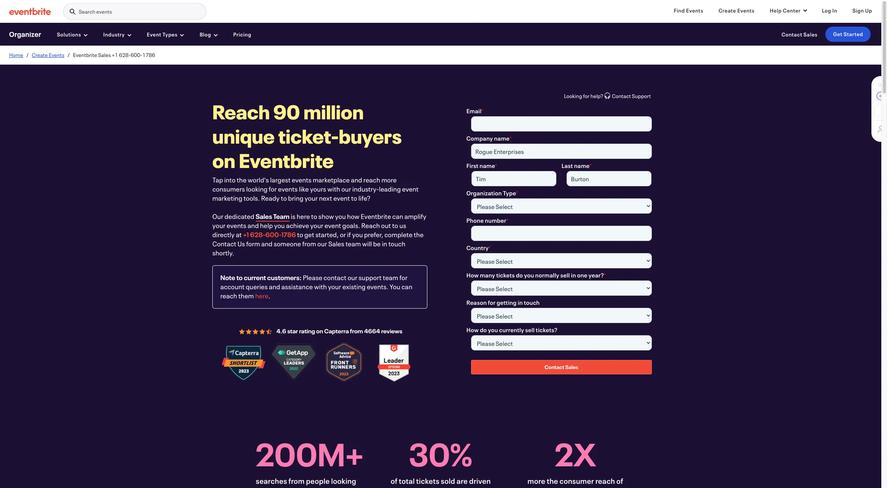 Task type: vqa. For each thing, say whether or not it's contained in the screenshot.
Charlotte Michigan, United States
no



Task type: locate. For each thing, give the bounding box(es) containing it.
None text field
[[471, 144, 652, 159]]

2 horizontal spatial reach
[[595, 477, 615, 486]]

0 vertical spatial contact
[[782, 31, 802, 38]]

2 vertical spatial from
[[288, 477, 305, 486]]

None email field
[[471, 116, 652, 132]]

eventbrite image
[[9, 8, 51, 15]]

get left started
[[833, 30, 843, 38]]

more inside tap into the world's largest events marketplace and reach more consumers looking for events like yours with our industry-leading event marketing tools. ready to bring your next event to life?
[[381, 176, 397, 185]]

buyers
[[339, 123, 402, 149]]

1786 up someone
[[281, 231, 296, 239]]

1 horizontal spatial tickets
[[496, 271, 515, 279]]

company
[[466, 134, 493, 142]]

1 vertical spatial more
[[528, 477, 545, 486]]

1 vertical spatial reach
[[220, 292, 237, 301]]

2 horizontal spatial contact
[[782, 31, 802, 38]]

2 vertical spatial reach
[[595, 477, 615, 486]]

please
[[303, 274, 322, 282]]

0 vertical spatial with
[[327, 185, 340, 194]]

1 horizontal spatial in
[[518, 299, 523, 307]]

your
[[305, 194, 318, 203], [212, 222, 225, 230], [310, 222, 323, 230], [328, 283, 341, 292]]

* up company
[[482, 107, 484, 115]]

how do you currently sell tickets?
[[466, 326, 557, 334]]

consumers
[[212, 185, 245, 194]]

our inside '2x more the consumer reach of our closest competitor'
[[537, 487, 548, 489]]

is
[[291, 212, 295, 221]]

1 horizontal spatial with
[[327, 185, 340, 194]]

tickets left sold
[[416, 477, 439, 486]]

from up the things
[[288, 477, 305, 486]]

on down people
[[309, 487, 318, 489]]

0 horizontal spatial 600-
[[131, 51, 142, 59]]

0 horizontal spatial reach
[[220, 292, 237, 301]]

1 horizontal spatial +1
[[243, 231, 249, 239]]

the
[[237, 176, 247, 185], [414, 231, 424, 239], [547, 477, 558, 486]]

/
[[26, 51, 29, 59], [67, 51, 70, 59]]

0 vertical spatial more
[[381, 176, 397, 185]]

to down achieve
[[297, 231, 303, 239]]

with down please
[[314, 283, 327, 292]]

how many tickets do you normally sell in one year? *
[[466, 271, 606, 279]]

2 horizontal spatial do
[[516, 271, 523, 279]]

0 horizontal spatial events
[[49, 51, 64, 59]]

your down contact
[[328, 283, 341, 292]]

contact sales link
[[779, 27, 820, 42]]

0 horizontal spatial of
[[391, 477, 398, 486]]

do left normally
[[516, 271, 523, 279]]

0 horizontal spatial team
[[346, 240, 361, 249]]

0 vertical spatial create
[[719, 7, 736, 14]]

our down marketplace
[[341, 185, 351, 194]]

with
[[327, 185, 340, 194], [314, 283, 327, 292]]

goals.
[[342, 222, 360, 230]]

2 vertical spatial contact
[[212, 240, 236, 249]]

sales inside "link"
[[804, 31, 818, 38]]

1 vertical spatial get
[[304, 231, 314, 239]]

get started link
[[826, 27, 871, 42]]

the for tap
[[237, 176, 247, 185]]

0 horizontal spatial contact
[[212, 240, 236, 249]]

event right leading
[[402, 185, 419, 194]]

events up at
[[227, 222, 246, 230]]

how left many at the right
[[466, 271, 479, 279]]

2 horizontal spatial the
[[547, 477, 558, 486]]

.
[[268, 292, 270, 301]]

sales inside to get started, or if you prefer, complete the contact us form and someone from our sales team will be in touch shortly.
[[328, 240, 344, 249]]

sales down or
[[328, 240, 344, 249]]

reach
[[212, 99, 270, 125], [361, 222, 380, 230]]

0 vertical spatial +1
[[112, 51, 118, 59]]

0 horizontal spatial with
[[314, 283, 327, 292]]

628- down industry
[[119, 51, 131, 59]]

reach
[[363, 176, 380, 185], [220, 292, 237, 301], [595, 477, 615, 486]]

create events
[[719, 7, 755, 14]]

events right search
[[96, 8, 112, 15]]

people
[[306, 477, 330, 486]]

event right next
[[333, 194, 350, 203]]

your inside tap into the world's largest events marketplace and reach more consumers looking for events like yours with our industry-leading event marketing tools. ready to bring your next event to life?
[[305, 194, 318, 203]]

leading
[[379, 185, 401, 194]]

on right rating
[[316, 327, 323, 335]]

our up existing
[[348, 274, 357, 282]]

looking right people
[[331, 477, 356, 486]]

0 horizontal spatial create
[[32, 51, 48, 59]]

1 horizontal spatial reach
[[363, 176, 380, 185]]

None text field
[[472, 171, 556, 187], [567, 171, 651, 187], [472, 171, 556, 187], [567, 171, 651, 187]]

sales down log in link
[[804, 31, 818, 38]]

0 vertical spatial event
[[402, 185, 419, 194]]

to left us
[[392, 222, 398, 230]]

contact
[[782, 31, 802, 38], [612, 92, 631, 100], [212, 240, 236, 249]]

bring
[[288, 194, 303, 203]]

up
[[865, 7, 872, 14]]

reach inside '2x more the consumer reach of our closest competitor'
[[595, 477, 615, 486]]

on up into
[[212, 148, 235, 174]]

0 vertical spatial from
[[302, 240, 316, 249]]

our inside tap into the world's largest events marketplace and reach more consumers looking for events like yours with our industry-leading event marketing tools. ready to bring your next event to life?
[[341, 185, 351, 194]]

number
[[485, 217, 506, 225]]

from down started,
[[302, 240, 316, 249]]

account
[[220, 283, 245, 292]]

can
[[392, 212, 403, 221], [402, 283, 412, 292]]

1 how from the top
[[466, 271, 479, 279]]

and up industry- on the left
[[351, 176, 362, 185]]

events right find
[[686, 7, 703, 14]]

support
[[632, 92, 651, 100]]

0 horizontal spatial get
[[304, 231, 314, 239]]

touch
[[388, 240, 406, 249], [524, 299, 540, 307]]

eventbrite up the largest
[[239, 148, 334, 174]]

/ right "home" link
[[26, 51, 29, 59]]

team down "if"
[[346, 240, 361, 249]]

name right last
[[574, 162, 590, 170]]

2 vertical spatial on
[[309, 487, 318, 489]]

1 vertical spatial how
[[466, 326, 479, 334]]

0 horizontal spatial /
[[26, 51, 29, 59]]

shortly.
[[212, 249, 234, 258]]

1 horizontal spatial create events link
[[713, 3, 761, 18]]

1 vertical spatial here
[[255, 292, 268, 301]]

of inside '2x more the consumer reach of our closest competitor'
[[617, 477, 623, 486]]

for up ready
[[269, 185, 277, 194]]

your down yours
[[305, 194, 318, 203]]

more inside '2x more the consumer reach of our closest competitor'
[[528, 477, 545, 486]]

tap into the world's largest events marketplace and reach more consumers looking for events like yours with our industry-leading event marketing tools. ready to bring your next event to life?
[[212, 176, 419, 203]]

like
[[299, 185, 309, 194]]

get down achieve
[[304, 231, 314, 239]]

1 horizontal spatial looking
[[331, 477, 356, 486]]

team
[[273, 212, 289, 221]]

sell left one
[[560, 271, 570, 279]]

unique
[[212, 123, 275, 149]]

and
[[351, 176, 362, 185], [248, 222, 259, 230], [261, 240, 272, 249], [269, 283, 280, 292]]

1 vertical spatial do
[[480, 326, 487, 334]]

0 horizontal spatial looking
[[246, 185, 268, 194]]

here inside is here to show you how eventbrite can amplify your events and help you achieve your event goals. reach out to us directly at
[[297, 212, 310, 221]]

1 vertical spatial can
[[402, 283, 412, 292]]

0 horizontal spatial in
[[382, 240, 387, 249]]

reach up industry- on the left
[[363, 176, 380, 185]]

help center
[[770, 7, 801, 14]]

looking inside tap into the world's largest events marketplace and reach more consumers looking for events like yours with our industry-leading event marketing tools. ready to bring your next event to life?
[[246, 185, 268, 194]]

0 horizontal spatial create events link
[[32, 51, 64, 59]]

here
[[297, 212, 310, 221], [255, 292, 268, 301]]

many
[[480, 271, 495, 279]]

0 vertical spatial here
[[297, 212, 310, 221]]

our left closest in the right bottom of the page
[[537, 487, 548, 489]]

can inside is here to show you how eventbrite can amplify your events and help you achieve your event goals. reach out to us directly at
[[392, 212, 403, 221]]

1 horizontal spatial 1786
[[281, 231, 296, 239]]

for down searches
[[257, 487, 267, 489]]

team up you
[[383, 274, 398, 282]]

in right getting
[[518, 299, 523, 307]]

you right "if"
[[352, 231, 363, 239]]

contact right 🎧
[[612, 92, 631, 100]]

0 horizontal spatial 1786
[[142, 51, 155, 59]]

2 of from the left
[[617, 477, 623, 486]]

how for how many tickets do you normally sell in one year? *
[[466, 271, 479, 279]]

1 vertical spatial 628-
[[250, 231, 265, 239]]

event inside is here to show you how eventbrite can amplify your events and help you achieve your event goals. reach out to us directly at
[[325, 222, 341, 230]]

ready
[[261, 194, 280, 203]]

1 horizontal spatial sell
[[560, 271, 570, 279]]

0 horizontal spatial do
[[299, 487, 308, 489]]

1 horizontal spatial here
[[297, 212, 310, 221]]

0 vertical spatial get
[[833, 30, 843, 38]]

things
[[268, 487, 289, 489]]

here down queries
[[255, 292, 268, 301]]

and inside to get started, or if you prefer, complete the contact us form and someone from our sales team will be in touch shortly.
[[261, 240, 272, 249]]

do down people
[[299, 487, 308, 489]]

eventbrite down solutions
[[73, 51, 97, 59]]

touch down complete
[[388, 240, 406, 249]]

you left how
[[335, 212, 346, 221]]

eventbrite inside is here to show you how eventbrite can amplify your events and help you achieve your event goals. reach out to us directly at
[[361, 212, 391, 221]]

200m+ searches from people looking for things to do on eventbrit
[[256, 434, 364, 489]]

name right company
[[494, 134, 510, 142]]

name right first
[[480, 162, 495, 170]]

1 horizontal spatial of
[[617, 477, 623, 486]]

and down our dedicated sales team at the left
[[248, 222, 259, 230]]

discovery
[[447, 487, 481, 489]]

touch right getting
[[524, 299, 540, 307]]

0 horizontal spatial here
[[255, 292, 268, 301]]

to right the things
[[291, 487, 298, 489]]

0 vertical spatial touch
[[388, 240, 406, 249]]

reach down account
[[220, 292, 237, 301]]

1 vertical spatial tickets
[[416, 477, 439, 486]]

from left 4664
[[350, 327, 363, 335]]

30% of total tickets sold are driven by eventbrite discovery
[[391, 434, 491, 489]]

1 of from the left
[[391, 477, 398, 486]]

1 vertical spatial 600-
[[265, 231, 281, 239]]

touch inside to get started, or if you prefer, complete the contact us form and someone from our sales team will be in touch shortly.
[[388, 240, 406, 249]]

home / create events / eventbrite sales +1 628-600-1786
[[9, 51, 155, 59]]

the inside '2x more the consumer reach of our closest competitor'
[[547, 477, 558, 486]]

do inside 200m+ searches from people looking for things to do on eventbrit
[[299, 487, 308, 489]]

can up us
[[392, 212, 403, 221]]

reach up competitor
[[595, 477, 615, 486]]

0 horizontal spatial tickets
[[416, 477, 439, 486]]

million
[[304, 99, 364, 125]]

1 vertical spatial with
[[314, 283, 327, 292]]

sell left tickets?
[[525, 326, 535, 334]]

contact down directly at the top
[[212, 240, 236, 249]]

your down our
[[212, 222, 225, 230]]

1 horizontal spatial events
[[686, 7, 703, 14]]

tap
[[212, 176, 223, 185]]

here right is
[[297, 212, 310, 221]]

/ down solutions
[[67, 51, 70, 59]]

2 horizontal spatial events
[[737, 7, 755, 14]]

sales up help
[[256, 212, 272, 221]]

and down "+1 628-600-1786" link
[[261, 240, 272, 249]]

find
[[674, 7, 685, 14]]

prefer,
[[364, 231, 383, 239]]

2 vertical spatial event
[[325, 222, 341, 230]]

1 vertical spatial the
[[414, 231, 424, 239]]

blog
[[200, 31, 211, 38]]

0 vertical spatial can
[[392, 212, 403, 221]]

looking down world's
[[246, 185, 268, 194]]

eventbrite up out
[[361, 212, 391, 221]]

event up started,
[[325, 222, 341, 230]]

0 horizontal spatial reach
[[212, 99, 270, 125]]

contact inside "link"
[[782, 31, 802, 38]]

0 vertical spatial reach
[[212, 99, 270, 125]]

events down solutions
[[49, 51, 64, 59]]

currently
[[499, 326, 524, 334]]

600-
[[131, 51, 142, 59], [265, 231, 281, 239]]

dedicated
[[225, 212, 254, 221]]

them
[[238, 292, 254, 301]]

our down started,
[[317, 240, 327, 249]]

1 vertical spatial team
[[383, 274, 398, 282]]

0 horizontal spatial touch
[[388, 240, 406, 249]]

+1 down industry
[[112, 51, 118, 59]]

to inside 200m+ searches from people looking for things to do on eventbrit
[[291, 487, 298, 489]]

1 vertical spatial looking
[[331, 477, 356, 486]]

country
[[466, 244, 489, 252]]

to inside to get started, or if you prefer, complete the contact us form and someone from our sales team will be in touch shortly.
[[297, 231, 303, 239]]

1 horizontal spatial contact
[[612, 92, 631, 100]]

0 vertical spatial looking
[[246, 185, 268, 194]]

event types
[[147, 31, 178, 38]]

create
[[719, 7, 736, 14], [32, 51, 48, 59]]

0 vertical spatial team
[[346, 240, 361, 249]]

to
[[281, 194, 287, 203], [351, 194, 357, 203], [311, 212, 317, 221], [392, 222, 398, 230], [297, 231, 303, 239], [236, 274, 243, 282], [291, 487, 298, 489]]

how down the reason
[[466, 326, 479, 334]]

at
[[236, 231, 242, 239]]

1 horizontal spatial touch
[[524, 299, 540, 307]]

how for how do you currently sell tickets?
[[466, 326, 479, 334]]

tickets right many at the right
[[496, 271, 515, 279]]

rating
[[299, 327, 315, 335]]

eventbrite inside '30% of total tickets sold are driven by eventbrite discovery'
[[410, 487, 446, 489]]

2 how from the top
[[466, 326, 479, 334]]

yours
[[310, 185, 326, 194]]

628- up form
[[250, 231, 265, 239]]

2 vertical spatial do
[[299, 487, 308, 489]]

your down show on the left top of page
[[310, 222, 323, 230]]

and up .
[[269, 283, 280, 292]]

events left help
[[737, 7, 755, 14]]

0 vertical spatial 600-
[[131, 51, 142, 59]]

1 vertical spatial create events link
[[32, 51, 64, 59]]

name for company name
[[494, 134, 510, 142]]

1 horizontal spatial team
[[383, 274, 398, 282]]

* right first
[[495, 162, 497, 170]]

our inside please contact our support team for account queries and assistance with your existing events. you can reach them
[[348, 274, 357, 282]]

for up you
[[400, 274, 408, 282]]

None telephone field
[[471, 226, 652, 241]]

searches
[[256, 477, 287, 486]]

for inside please contact our support team for account queries and assistance with your existing events. you can reach them
[[400, 274, 408, 282]]

events
[[686, 7, 703, 14], [737, 7, 755, 14], [49, 51, 64, 59]]

help
[[260, 222, 273, 230]]

0 vertical spatial how
[[466, 271, 479, 279]]

the up closest in the right bottom of the page
[[547, 477, 558, 486]]

+1 right at
[[243, 231, 249, 239]]

team
[[346, 240, 361, 249], [383, 274, 398, 282]]

contact support link
[[612, 92, 651, 100]]

the inside tap into the world's largest events marketplace and reach more consumers looking for events like yours with our industry-leading event marketing tools. ready to bring your next event to life?
[[237, 176, 247, 185]]

get inside secondary organizer "element"
[[833, 30, 843, 38]]

0 vertical spatial on
[[212, 148, 235, 174]]

0 horizontal spatial the
[[237, 176, 247, 185]]

events for create events
[[737, 7, 755, 14]]

with down marketplace
[[327, 185, 340, 194]]

1786 down event
[[142, 51, 155, 59]]

4664
[[364, 327, 380, 335]]

1 vertical spatial in
[[571, 271, 576, 279]]

you
[[335, 212, 346, 221], [274, 222, 285, 230], [352, 231, 363, 239], [524, 271, 534, 279], [488, 326, 498, 334]]

None submit
[[471, 360, 652, 375]]

and inside tap into the world's largest events marketplace and reach more consumers looking for events like yours with our industry-leading event marketing tools. ready to bring your next event to life?
[[351, 176, 362, 185]]

*
[[482, 107, 484, 115], [510, 134, 512, 142], [495, 162, 497, 170], [590, 162, 592, 170], [516, 189, 518, 197], [506, 217, 509, 225], [489, 244, 491, 252], [604, 271, 606, 279]]

contact down center
[[782, 31, 802, 38]]

1 vertical spatial reach
[[361, 222, 380, 230]]

and inside is here to show you how eventbrite can amplify your events and help you achieve your event goals. reach out to us directly at
[[248, 222, 259, 230]]

tickets?
[[536, 326, 557, 334]]

reach inside tap into the world's largest events marketplace and reach more consumers looking for events like yours with our industry-leading event marketing tools. ready to bring your next event to life?
[[363, 176, 380, 185]]

0 horizontal spatial more
[[381, 176, 397, 185]]

0 vertical spatial in
[[382, 240, 387, 249]]

search events
[[79, 8, 112, 15]]

from inside 200m+ searches from people looking for things to do on eventbrit
[[288, 477, 305, 486]]

team inside to get started, or if you prefer, complete the contact us form and someone from our sales team will be in touch shortly.
[[346, 240, 361, 249]]

largest
[[270, 176, 291, 185]]

in right be
[[382, 240, 387, 249]]

can right you
[[402, 283, 412, 292]]

search events button
[[63, 3, 206, 20]]



Task type: describe. For each thing, give the bounding box(es) containing it.
the inside to get started, or if you prefer, complete the contact us form and someone from our sales team will be in touch shortly.
[[414, 231, 424, 239]]

with inside please contact our support team for account queries and assistance with your existing events. you can reach them
[[314, 283, 327, 292]]

1 vertical spatial sell
[[525, 326, 535, 334]]

support
[[359, 274, 382, 282]]

last
[[562, 162, 573, 170]]

* right last
[[590, 162, 592, 170]]

pricing link
[[231, 27, 254, 42]]

1 vertical spatial 1786
[[281, 231, 296, 239]]

marketplace
[[313, 176, 350, 185]]

events.
[[367, 283, 388, 292]]

0 horizontal spatial +1
[[112, 51, 118, 59]]

1 vertical spatial event
[[333, 194, 350, 203]]

note
[[220, 274, 235, 282]]

help?
[[591, 92, 603, 100]]

center
[[783, 7, 801, 14]]

0 vertical spatial sell
[[560, 271, 570, 279]]

name for first name
[[480, 162, 495, 170]]

events down the largest
[[278, 185, 298, 194]]

for left getting
[[488, 299, 496, 307]]

industry
[[103, 31, 125, 38]]

current
[[244, 274, 266, 282]]

you left currently
[[488, 326, 498, 334]]

2x more the consumer reach of our closest competitor
[[528, 434, 623, 489]]

* right company
[[510, 134, 512, 142]]

reach 90 million unique ticket-buyers on eventbrite
[[212, 99, 402, 174]]

email
[[466, 107, 482, 115]]

if
[[347, 231, 351, 239]]

name for last name
[[574, 162, 590, 170]]

our inside to get started, or if you prefer, complete the contact us form and someone from our sales team will be in touch shortly.
[[317, 240, 327, 249]]

2 vertical spatial in
[[518, 299, 523, 307]]

2 horizontal spatial in
[[571, 271, 576, 279]]

reach inside please contact our support team for account queries and assistance with your existing events. you can reach them
[[220, 292, 237, 301]]

tools.
[[244, 194, 260, 203]]

email *
[[466, 107, 484, 115]]

you left normally
[[524, 271, 534, 279]]

organization
[[466, 189, 502, 197]]

in inside to get started, or if you prefer, complete the contact us form and someone from our sales team will be in touch shortly.
[[382, 240, 387, 249]]

1 vertical spatial touch
[[524, 299, 540, 307]]

into
[[224, 176, 236, 185]]

started
[[844, 30, 863, 38]]

team inside please contact our support team for account queries and assistance with your existing events. you can reach them
[[383, 274, 398, 282]]

0 vertical spatial do
[[516, 271, 523, 279]]

customers:
[[267, 274, 302, 282]]

secondary organizer element
[[0, 23, 882, 46]]

search
[[79, 8, 95, 15]]

getting
[[497, 299, 517, 307]]

reach inside is here to show you how eventbrite can amplify your events and help you achieve your event goals. reach out to us directly at
[[361, 222, 380, 230]]

for inside 200m+ searches from people looking for things to do on eventbrit
[[257, 487, 267, 489]]

1 vertical spatial on
[[316, 327, 323, 335]]

1 horizontal spatial create
[[719, 7, 736, 14]]

on inside 200m+ searches from people looking for things to do on eventbrit
[[309, 487, 318, 489]]

* down type
[[506, 217, 509, 225]]

type
[[503, 189, 516, 197]]

company name *
[[466, 134, 512, 142]]

events for find events
[[686, 7, 703, 14]]

contact inside to get started, or if you prefer, complete the contact us form and someone from our sales team will be in touch shortly.
[[212, 240, 236, 249]]

get inside to get started, or if you prefer, complete the contact us form and someone from our sales team will be in touch shortly.
[[304, 231, 314, 239]]

closest
[[550, 487, 574, 489]]

for inside tap into the world's largest events marketplace and reach more consumers looking for events like yours with our industry-leading event marketing tools. ready to bring your next event to life?
[[269, 185, 277, 194]]

+1 628-600-1786
[[243, 231, 296, 239]]

ticket-
[[278, 123, 339, 149]]

events up like
[[292, 176, 312, 185]]

marketing
[[212, 194, 242, 203]]

directly
[[212, 231, 235, 239]]

of inside '30% of total tickets sold are driven by eventbrite discovery'
[[391, 477, 398, 486]]

for left 'help?'
[[583, 92, 590, 100]]

industry-
[[352, 185, 379, 194]]

solutions
[[57, 31, 81, 38]]

0 vertical spatial create events link
[[713, 3, 761, 18]]

1 / from the left
[[26, 51, 29, 59]]

2 / from the left
[[67, 51, 70, 59]]

* up many at the right
[[489, 244, 491, 252]]

events inside is here to show you how eventbrite can amplify your events and help you achieve your event goals. reach out to us directly at
[[227, 222, 246, 230]]

to left show on the left top of page
[[311, 212, 317, 221]]

eventbrite inside reach 90 million unique ticket-buyers on eventbrite
[[239, 148, 334, 174]]

1 vertical spatial contact
[[612, 92, 631, 100]]

looking
[[564, 92, 582, 100]]

on inside reach 90 million unique ticket-buyers on eventbrite
[[212, 148, 235, 174]]

log in link
[[816, 3, 844, 18]]

to left "bring" at the left
[[281, 194, 287, 203]]

30%
[[409, 434, 472, 476]]

looking for help?  🎧 contact support
[[564, 92, 651, 100]]

pricing
[[233, 31, 251, 38]]

1 horizontal spatial 628-
[[250, 231, 265, 239]]

you down team
[[274, 222, 285, 230]]

events inside button
[[96, 8, 112, 15]]

capterra
[[324, 327, 349, 335]]

competitor
[[576, 487, 614, 489]]

90
[[273, 99, 300, 125]]

* right one
[[604, 271, 606, 279]]

phone number *
[[466, 217, 509, 225]]

organization type *
[[466, 189, 518, 197]]

here .
[[255, 292, 270, 301]]

can inside please contact our support team for account queries and assistance with your existing events. you can reach them
[[402, 283, 412, 292]]

get started
[[833, 30, 863, 38]]

1 vertical spatial +1
[[243, 231, 249, 239]]

phone
[[466, 217, 484, 225]]

sign up
[[853, 7, 872, 14]]

from inside to get started, or if you prefer, complete the contact us form and someone from our sales team will be in touch shortly.
[[302, 240, 316, 249]]

will
[[362, 240, 372, 249]]

0 vertical spatial 1786
[[142, 51, 155, 59]]

sold
[[441, 477, 455, 486]]

reviews
[[381, 327, 403, 335]]

tickets inside '30% of total tickets sold are driven by eventbrite discovery'
[[416, 477, 439, 486]]

your inside please contact our support team for account queries and assistance with your existing events. you can reach them
[[328, 283, 341, 292]]

with inside tap into the world's largest events marketplace and reach more consumers looking for events like yours with our industry-leading event marketing tools. ready to bring your next event to life?
[[327, 185, 340, 194]]

show
[[318, 212, 334, 221]]

to left life?
[[351, 194, 357, 203]]

started,
[[316, 231, 339, 239]]

+1 628-600-1786 link
[[243, 231, 296, 239]]

0 vertical spatial tickets
[[496, 271, 515, 279]]

by
[[401, 487, 409, 489]]

reason for getting in touch
[[466, 299, 540, 307]]

world's
[[248, 176, 269, 185]]

1 vertical spatial create
[[32, 51, 48, 59]]

0 vertical spatial 628-
[[119, 51, 131, 59]]

1 horizontal spatial 600-
[[265, 231, 281, 239]]

someone
[[274, 240, 301, 249]]

last name *
[[562, 162, 592, 170]]

assistance
[[281, 283, 313, 292]]

reach inside reach 90 million unique ticket-buyers on eventbrite
[[212, 99, 270, 125]]

* right organization
[[516, 189, 518, 197]]

you inside to get started, or if you prefer, complete the contact us form and someone from our sales team will be in touch shortly.
[[352, 231, 363, 239]]

4.6 star rating on capterra from 4664 reviews
[[276, 327, 403, 335]]

log
[[822, 7, 831, 14]]

year?
[[589, 271, 604, 279]]

amplify
[[404, 212, 426, 221]]

sign
[[853, 7, 864, 14]]

star
[[287, 327, 298, 335]]

contact sales
[[782, 31, 818, 38]]

here link
[[255, 292, 268, 301]]

are
[[457, 477, 468, 486]]

life?
[[358, 194, 370, 203]]

1 vertical spatial from
[[350, 327, 363, 335]]

sign up link
[[847, 3, 878, 18]]

form
[[246, 240, 260, 249]]

the for 2x
[[547, 477, 558, 486]]

and inside please contact our support team for account queries and assistance with your existing events. you can reach them
[[269, 283, 280, 292]]

please contact our support team for account queries and assistance with your existing events. you can reach them
[[220, 274, 412, 301]]

next
[[319, 194, 332, 203]]

driven
[[469, 477, 491, 486]]

find events
[[674, 7, 703, 14]]

log in
[[822, 7, 837, 14]]

1 horizontal spatial do
[[480, 326, 487, 334]]

total
[[399, 477, 415, 486]]

sales down industry
[[98, 51, 111, 59]]

to get started, or if you prefer, complete the contact us form and someone from our sales team will be in touch shortly.
[[212, 231, 424, 258]]

is here to show you how eventbrite can amplify your events and help you achieve your event goals. reach out to us directly at
[[212, 212, 426, 239]]

reason
[[466, 299, 487, 307]]

or
[[340, 231, 346, 239]]

to up account
[[236, 274, 243, 282]]

queries
[[246, 283, 268, 292]]

looking inside 200m+ searches from people looking for things to do on eventbrit
[[331, 477, 356, 486]]



